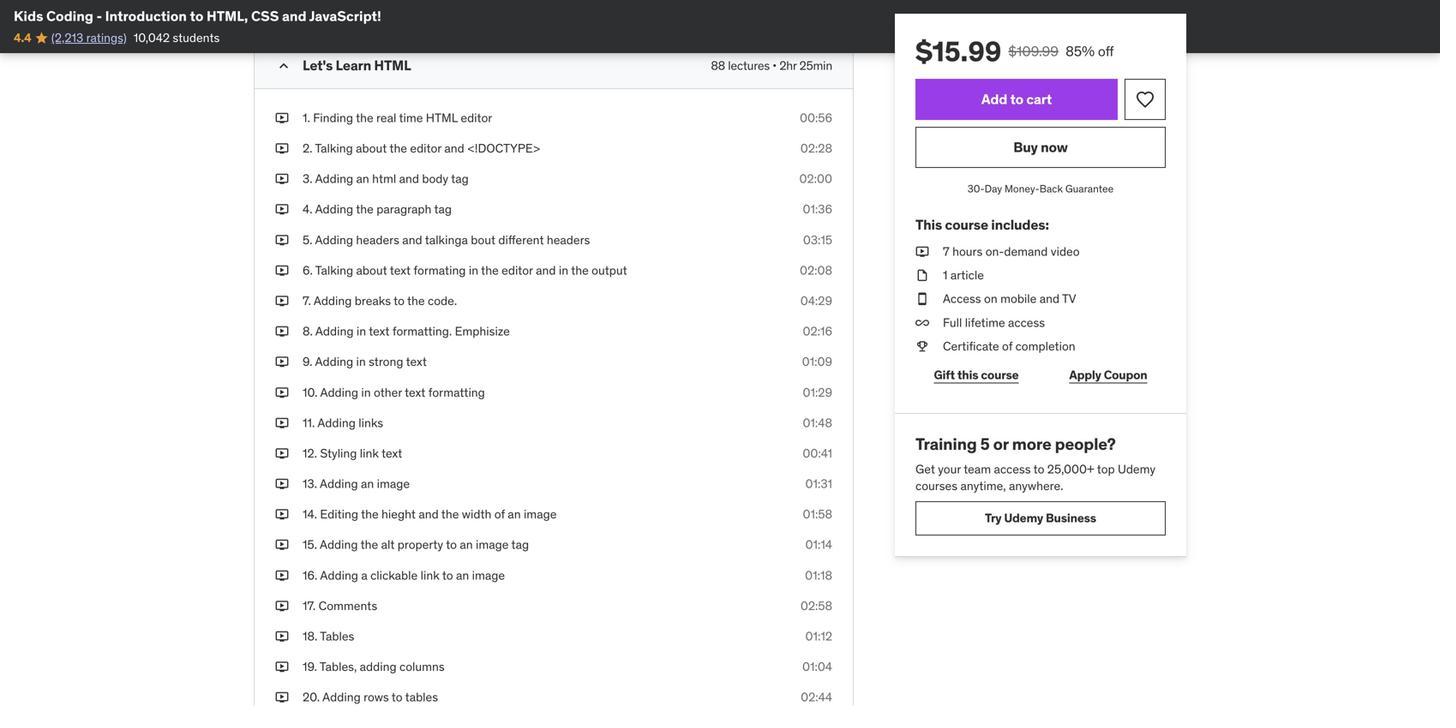 Task type: describe. For each thing, give the bounding box(es) containing it.
links
[[359, 415, 384, 431]]

5. adding headers and talkinga bout different headers
[[303, 232, 590, 248]]

4. adding the paragraph tag
[[303, 202, 452, 217]]

in for 10. adding in other text formatting
[[361, 385, 371, 400]]

udemy inside training 5 or more people? get your team access to 25,000+ top udemy courses anytime, anywhere.
[[1118, 462, 1156, 477]]

an down width
[[460, 538, 473, 553]]

adding for 3.
[[315, 171, 353, 187]]

different
[[499, 232, 544, 248]]

paragraph
[[377, 202, 432, 217]]

xsmall image left '7'
[[916, 244, 930, 260]]

or
[[994, 434, 1009, 455]]

1 horizontal spatial editor
[[461, 110, 493, 126]]

xsmall image for 9. adding in strong text
[[275, 354, 289, 371]]

adding for 4.
[[315, 202, 353, 217]]

01:29
[[803, 385, 833, 400]]

business
[[1046, 511, 1097, 526]]

tables,
[[320, 660, 357, 675]]

$109.99
[[1009, 42, 1059, 60]]

25min
[[800, 58, 833, 73]]

0 horizontal spatial editor
[[410, 141, 442, 156]]

01:48
[[803, 415, 833, 431]]

text right other
[[405, 385, 426, 400]]

30-day money-back guarantee
[[968, 182, 1114, 196]]

this
[[916, 216, 943, 234]]

10,042 students
[[134, 30, 220, 45]]

anytime,
[[961, 478, 1007, 494]]

and right hieght
[[419, 507, 439, 522]]

30-
[[968, 182, 985, 196]]

on
[[985, 291, 998, 307]]

18. tables
[[303, 629, 355, 645]]

8. adding in text formatting. emphisize
[[303, 324, 510, 339]]

02:28
[[801, 141, 833, 156]]

5
[[981, 434, 990, 455]]

in down "bout" on the top left of page
[[469, 263, 479, 278]]

to up students
[[190, 7, 204, 25]]

adding for 16.
[[320, 568, 358, 584]]

comments
[[319, 599, 378, 614]]

property
[[398, 538, 444, 553]]

talking for 6.
[[315, 263, 354, 278]]

25,000+
[[1048, 462, 1095, 477]]

adding for 9.
[[315, 354, 353, 370]]

this course includes:
[[916, 216, 1050, 234]]

xsmall image for 18. tables
[[275, 629, 289, 646]]

try udemy business link
[[916, 502, 1166, 536]]

students
[[173, 30, 220, 45]]

certificate of completion
[[943, 339, 1076, 354]]

includes:
[[992, 216, 1050, 234]]

16. adding a clickable link to an image
[[303, 568, 505, 584]]

lifetime
[[966, 315, 1006, 330]]

in for 8. adding in text formatting. emphisize
[[357, 324, 366, 339]]

gift this course
[[934, 368, 1019, 383]]

columns
[[400, 660, 445, 675]]

xsmall image for 1. finding the real time html editor
[[275, 110, 289, 127]]

the down "bout" on the top left of page
[[481, 263, 499, 278]]

01:18
[[806, 568, 833, 584]]

02:58
[[801, 599, 833, 614]]

an down 15. adding the alt property to an image tag
[[456, 568, 469, 584]]

the left width
[[442, 507, 459, 522]]

02:08
[[800, 263, 833, 278]]

2 headers from the left
[[547, 232, 590, 248]]

and down different
[[536, 263, 556, 278]]

about for text
[[356, 263, 387, 278]]

apply coupon button
[[1051, 358, 1166, 393]]

the down html
[[356, 202, 374, 217]]

css
[[251, 7, 279, 25]]

xsmall image for 5. adding headers and talkinga bout different headers
[[275, 232, 289, 249]]

10. adding in other text formatting
[[303, 385, 485, 400]]

adding
[[360, 660, 397, 675]]

6. talking about text formating in the editor and in the output
[[303, 263, 628, 278]]

<!doctype>
[[468, 141, 541, 156]]

text right "strong"
[[406, 354, 427, 370]]

javascript!
[[309, 7, 382, 25]]

adding for 15.
[[320, 538, 358, 553]]

strong
[[369, 354, 404, 370]]

bout
[[471, 232, 496, 248]]

to right breaks
[[394, 293, 405, 309]]

and left tv
[[1040, 291, 1060, 307]]

2 vertical spatial editor
[[502, 263, 533, 278]]

text for about
[[390, 263, 411, 278]]

(2,213
[[51, 30, 83, 45]]

1
[[943, 268, 948, 283]]

kids
[[14, 7, 43, 25]]

certificate
[[943, 339, 1000, 354]]

1.
[[303, 110, 310, 126]]

19.
[[303, 660, 317, 675]]

02:44
[[801, 690, 833, 706]]

xsmall image for 19. tables, adding columns
[[275, 659, 289, 676]]

a
[[361, 568, 368, 584]]

20.
[[303, 690, 320, 706]]

wishlist image
[[1136, 89, 1156, 110]]

add to cart
[[982, 90, 1052, 108]]

1 headers from the left
[[356, 232, 400, 248]]

7. adding breaks to the code.
[[303, 293, 457, 309]]

udemy inside try udemy business link
[[1005, 511, 1044, 526]]

width
[[462, 507, 492, 522]]

adding for 5.
[[315, 232, 353, 248]]

xsmall image for 16. adding a clickable link to an image
[[275, 568, 289, 584]]

adding for 8.
[[316, 324, 354, 339]]

xsmall image for 11. adding links
[[275, 415, 289, 432]]

the left hieght
[[361, 507, 379, 522]]

02:00
[[800, 171, 833, 187]]

14. editing the hieght and the width of an image
[[303, 507, 557, 522]]

editing
[[320, 507, 359, 522]]

tables
[[320, 629, 355, 645]]

2.
[[303, 141, 313, 156]]

the left alt
[[361, 538, 378, 553]]

85%
[[1066, 42, 1095, 60]]

let's learn html
[[303, 57, 411, 74]]

apply coupon
[[1070, 368, 1148, 383]]

xsmall image for 3. adding an html and body tag
[[275, 171, 289, 188]]

course inside gift this course link
[[982, 368, 1019, 383]]

12.
[[303, 446, 317, 461]]

the down 1. finding the real time html editor
[[390, 141, 407, 156]]

17.
[[303, 599, 316, 614]]

and down paragraph on the top left of the page
[[403, 232, 423, 248]]

2 vertical spatial tag
[[512, 538, 529, 553]]

1 horizontal spatial link
[[421, 568, 440, 584]]

2hr
[[780, 58, 797, 73]]

first
[[325, 6, 346, 21]]

xsmall image left access
[[916, 291, 930, 308]]

other
[[374, 385, 402, 400]]

0 horizontal spatial html
[[374, 57, 411, 74]]

video
[[1051, 244, 1080, 259]]

xsmall image left the 1
[[916, 267, 930, 284]]

buy now
[[1014, 138, 1069, 156]]

hieght
[[382, 507, 416, 522]]

3. adding an html and body tag
[[303, 171, 469, 187]]

$15.99
[[916, 34, 1002, 69]]

1 horizontal spatial of
[[1003, 339, 1013, 354]]

13.
[[303, 476, 317, 492]]

xsmall image left full
[[916, 315, 930, 331]]



Task type: locate. For each thing, give the bounding box(es) containing it.
to inside training 5 or more people? get your team access to 25,000+ top udemy courses anytime, anywhere.
[[1034, 462, 1045, 477]]

0 vertical spatial of
[[1003, 339, 1013, 354]]

formating
[[414, 263, 466, 278]]

text
[[390, 263, 411, 278], [369, 324, 390, 339], [406, 354, 427, 370], [405, 385, 426, 400], [382, 446, 403, 461]]

real
[[377, 110, 397, 126]]

2 horizontal spatial editor
[[502, 263, 533, 278]]

the left code.
[[407, 293, 425, 309]]

0 vertical spatial access
[[1009, 315, 1046, 330]]

let's
[[303, 57, 333, 74]]

editor up body
[[410, 141, 442, 156]]

2 about from the top
[[356, 263, 387, 278]]

small image
[[275, 57, 292, 75]]

udemy right try
[[1005, 511, 1044, 526]]

xsmall image left 8.
[[275, 323, 289, 340]]

xsmall image left 10.
[[275, 384, 289, 401]]

4.4
[[14, 30, 31, 45]]

access down 'or'
[[994, 462, 1031, 477]]

xsmall image for our first quiz
[[275, 5, 289, 22]]

xsmall image for 2. talking about the editor and <!doctype>
[[275, 140, 289, 157]]

introduction
[[105, 7, 187, 25]]

add
[[982, 90, 1008, 108]]

adding right 5.
[[315, 232, 353, 248]]

and right html
[[399, 171, 419, 187]]

the
[[356, 110, 374, 126], [390, 141, 407, 156], [356, 202, 374, 217], [481, 263, 499, 278], [571, 263, 589, 278], [407, 293, 425, 309], [361, 507, 379, 522], [442, 507, 459, 522], [361, 538, 378, 553]]

1 vertical spatial of
[[495, 507, 505, 522]]

access down mobile
[[1009, 315, 1046, 330]]

breaks
[[355, 293, 391, 309]]

•
[[773, 58, 777, 73]]

xsmall image for 14. editing the hieght and the width of an image
[[275, 507, 289, 523]]

xsmall image left 1.
[[275, 110, 289, 127]]

16.
[[303, 568, 318, 584]]

formatting.
[[393, 324, 452, 339]]

adding
[[315, 171, 353, 187], [315, 202, 353, 217], [315, 232, 353, 248], [314, 293, 352, 309], [316, 324, 354, 339], [315, 354, 353, 370], [320, 385, 359, 400], [318, 415, 356, 431], [320, 476, 358, 492], [320, 538, 358, 553], [320, 568, 358, 584], [323, 690, 361, 706]]

editor
[[461, 110, 493, 126], [410, 141, 442, 156], [502, 263, 533, 278]]

0 vertical spatial html
[[374, 57, 411, 74]]

udemy right top
[[1118, 462, 1156, 477]]

course down certificate of completion at the right of the page
[[982, 368, 1019, 383]]

0 vertical spatial about
[[356, 141, 387, 156]]

this
[[958, 368, 979, 383]]

text down 7. adding breaks to the code. at left top
[[369, 324, 390, 339]]

1 vertical spatial tag
[[434, 202, 452, 217]]

0 vertical spatial udemy
[[1118, 462, 1156, 477]]

money-
[[1005, 182, 1040, 196]]

access inside training 5 or more people? get your team access to 25,000+ top udemy courses anytime, anywhere.
[[994, 462, 1031, 477]]

18.
[[303, 629, 318, 645]]

xsmall image left 12.
[[275, 446, 289, 462]]

html right time
[[426, 110, 458, 126]]

headers right different
[[547, 232, 590, 248]]

1 vertical spatial access
[[994, 462, 1031, 477]]

10.
[[303, 385, 318, 400]]

tag
[[451, 171, 469, 187], [434, 202, 452, 217], [512, 538, 529, 553]]

1 vertical spatial editor
[[410, 141, 442, 156]]

headers down 4. adding the paragraph tag on the top left
[[356, 232, 400, 248]]

adding right the 11.
[[318, 415, 356, 431]]

1 horizontal spatial headers
[[547, 232, 590, 248]]

anywhere.
[[1010, 478, 1064, 494]]

formatting
[[429, 385, 485, 400]]

back
[[1040, 182, 1064, 196]]

quiz
[[349, 6, 371, 21]]

talking right '2.'
[[315, 141, 353, 156]]

1 vertical spatial html
[[426, 110, 458, 126]]

adding right 8.
[[316, 324, 354, 339]]

adding right 10.
[[320, 385, 359, 400]]

xsmall image left 14.
[[275, 507, 289, 523]]

adding right the 9.
[[315, 354, 353, 370]]

xsmall image for 17. comments
[[275, 598, 289, 615]]

and up body
[[445, 141, 465, 156]]

2 xsmall image from the top
[[275, 232, 289, 249]]

and right css
[[282, 7, 307, 25]]

xsmall image left 18.
[[275, 629, 289, 646]]

to inside button
[[1011, 90, 1024, 108]]

talking right "6."
[[315, 263, 354, 278]]

0 horizontal spatial headers
[[356, 232, 400, 248]]

coupon
[[1104, 368, 1148, 383]]

20. adding rows to tables
[[303, 690, 438, 706]]

0 horizontal spatial of
[[495, 507, 505, 522]]

xsmall image left the 9.
[[275, 354, 289, 371]]

to up the anywhere.
[[1034, 462, 1045, 477]]

xsmall image for 7. adding breaks to the code.
[[275, 293, 289, 310]]

in for 9. adding in strong text
[[356, 354, 366, 370]]

0 vertical spatial course
[[946, 216, 989, 234]]

xsmall image for 10. adding in other text formatting
[[275, 384, 289, 401]]

of right width
[[495, 507, 505, 522]]

and
[[282, 7, 307, 25], [445, 141, 465, 156], [399, 171, 419, 187], [403, 232, 423, 248], [536, 263, 556, 278], [1040, 291, 1060, 307], [419, 507, 439, 522]]

xsmall image
[[275, 171, 289, 188], [275, 232, 289, 249], [275, 262, 289, 279], [275, 323, 289, 340], [275, 446, 289, 462], [275, 476, 289, 493], [275, 690, 289, 707]]

in up 9. adding in strong text
[[357, 324, 366, 339]]

an
[[356, 171, 369, 187], [361, 476, 374, 492], [508, 507, 521, 522], [460, 538, 473, 553], [456, 568, 469, 584]]

xsmall image left 3.
[[275, 171, 289, 188]]

people?
[[1056, 434, 1116, 455]]

full lifetime access
[[943, 315, 1046, 330]]

adding for 11.
[[318, 415, 356, 431]]

1 vertical spatial talking
[[315, 263, 354, 278]]

coding
[[46, 7, 93, 25]]

xsmall image left 16.
[[275, 568, 289, 584]]

adding for 13.
[[320, 476, 358, 492]]

talking for 2.
[[315, 141, 353, 156]]

2. talking about the editor and <!doctype>
[[303, 141, 541, 156]]

13. adding an image
[[303, 476, 410, 492]]

gift this course link
[[916, 358, 1038, 393]]

text down links
[[382, 446, 403, 461]]

emphisize
[[455, 324, 510, 339]]

3 xsmall image from the top
[[275, 262, 289, 279]]

xsmall image left 13.
[[275, 476, 289, 493]]

0 vertical spatial talking
[[315, 141, 353, 156]]

0 vertical spatial tag
[[451, 171, 469, 187]]

1 vertical spatial about
[[356, 263, 387, 278]]

1 horizontal spatial udemy
[[1118, 462, 1156, 477]]

xsmall image left 20.
[[275, 690, 289, 707]]

xsmall image left 4. on the top of page
[[275, 201, 289, 218]]

1 talking from the top
[[315, 141, 353, 156]]

now
[[1041, 138, 1069, 156]]

xsmall image for 4. adding the paragraph tag
[[275, 201, 289, 218]]

training
[[916, 434, 977, 455]]

adding right 15.
[[320, 538, 358, 553]]

text for link
[[382, 446, 403, 461]]

learn
[[336, 57, 371, 74]]

6.
[[303, 263, 313, 278]]

xsmall image left "6."
[[275, 262, 289, 279]]

editor up '<!doctype>'
[[461, 110, 493, 126]]

xsmall image for 8. adding in text formatting. emphisize
[[275, 323, 289, 340]]

full
[[943, 315, 963, 330]]

xsmall image left 5.
[[275, 232, 289, 249]]

course
[[946, 216, 989, 234], [982, 368, 1019, 383]]

1 vertical spatial udemy
[[1005, 511, 1044, 526]]

mobile
[[1001, 291, 1037, 307]]

xsmall image left our
[[275, 5, 289, 22]]

xsmall image left the 11.
[[275, 415, 289, 432]]

xsmall image for 6. talking about text formating in the editor and in the output
[[275, 262, 289, 279]]

more
[[1013, 434, 1052, 455]]

adding right 7.
[[314, 293, 352, 309]]

1 vertical spatial course
[[982, 368, 1019, 383]]

an right width
[[508, 507, 521, 522]]

adding for 7.
[[314, 293, 352, 309]]

xsmall image for 15. adding the alt property to an image tag
[[275, 537, 289, 554]]

text up 7. adding breaks to the code. at left top
[[390, 263, 411, 278]]

buy
[[1014, 138, 1038, 156]]

to down property
[[442, 568, 453, 584]]

xsmall image left 19.
[[275, 659, 289, 676]]

adding right 4. on the top of page
[[315, 202, 353, 217]]

course up hours at the right top
[[946, 216, 989, 234]]

html right learn
[[374, 57, 411, 74]]

xsmall image for 12. styling link text
[[275, 446, 289, 462]]

our first quiz
[[303, 6, 371, 21]]

adding right 13.
[[320, 476, 358, 492]]

4 xsmall image from the top
[[275, 323, 289, 340]]

about up html
[[356, 141, 387, 156]]

4.
[[303, 202, 313, 217]]

adding for 10.
[[320, 385, 359, 400]]

an left html
[[356, 171, 369, 187]]

0 horizontal spatial udemy
[[1005, 511, 1044, 526]]

rows
[[364, 690, 389, 706]]

adding right 3.
[[315, 171, 353, 187]]

about up breaks
[[356, 263, 387, 278]]

text for in
[[369, 324, 390, 339]]

01:04
[[803, 660, 833, 675]]

7
[[943, 244, 950, 259]]

11.
[[303, 415, 315, 431]]

the left output
[[571, 263, 589, 278]]

7 xsmall image from the top
[[275, 690, 289, 707]]

to right property
[[446, 538, 457, 553]]

demand
[[1005, 244, 1048, 259]]

tables
[[405, 690, 438, 706]]

1 vertical spatial link
[[421, 568, 440, 584]]

output
[[592, 263, 628, 278]]

2 talking from the top
[[315, 263, 354, 278]]

editor down different
[[502, 263, 533, 278]]

(2,213 ratings)
[[51, 30, 127, 45]]

1 xsmall image from the top
[[275, 171, 289, 188]]

6 xsmall image from the top
[[275, 476, 289, 493]]

1 horizontal spatial html
[[426, 110, 458, 126]]

01:36
[[803, 202, 833, 217]]

5 xsmall image from the top
[[275, 446, 289, 462]]

0 vertical spatial editor
[[461, 110, 493, 126]]

02:16
[[803, 324, 833, 339]]

try udemy business
[[986, 511, 1097, 526]]

in left output
[[559, 263, 569, 278]]

0 horizontal spatial link
[[360, 446, 379, 461]]

11. adding links
[[303, 415, 384, 431]]

of down full lifetime access
[[1003, 339, 1013, 354]]

in
[[469, 263, 479, 278], [559, 263, 569, 278], [357, 324, 366, 339], [356, 354, 366, 370], [361, 385, 371, 400]]

xsmall image left 15.
[[275, 537, 289, 554]]

xsmall image
[[275, 5, 289, 22], [275, 110, 289, 127], [275, 140, 289, 157], [275, 201, 289, 218], [916, 244, 930, 260], [916, 267, 930, 284], [916, 291, 930, 308], [275, 293, 289, 310], [916, 315, 930, 331], [916, 338, 930, 355], [275, 354, 289, 371], [275, 384, 289, 401], [275, 415, 289, 432], [275, 507, 289, 523], [275, 537, 289, 554], [275, 568, 289, 584], [275, 598, 289, 615], [275, 629, 289, 646], [275, 659, 289, 676]]

to
[[190, 7, 204, 25], [1011, 90, 1024, 108], [394, 293, 405, 309], [1034, 462, 1045, 477], [446, 538, 457, 553], [442, 568, 453, 584], [392, 690, 403, 706]]

buy now button
[[916, 127, 1166, 168]]

link down property
[[421, 568, 440, 584]]

xsmall image for 20. adding rows to tables
[[275, 690, 289, 707]]

15.
[[303, 538, 317, 553]]

cart
[[1027, 90, 1052, 108]]

html
[[372, 171, 396, 187]]

1 article
[[943, 268, 985, 283]]

88
[[711, 58, 726, 73]]

in left "strong"
[[356, 354, 366, 370]]

our
[[303, 6, 322, 21]]

the left real
[[356, 110, 374, 126]]

of
[[1003, 339, 1013, 354], [495, 507, 505, 522]]

about for the
[[356, 141, 387, 156]]

an down 12. styling link text
[[361, 476, 374, 492]]

0 vertical spatial link
[[360, 446, 379, 461]]

to right 'rows'
[[392, 690, 403, 706]]

try
[[986, 511, 1002, 526]]

adding for 20.
[[323, 690, 361, 706]]

xsmall image left '2.'
[[275, 140, 289, 157]]

code.
[[428, 293, 457, 309]]

styling
[[320, 446, 357, 461]]

xsmall image for 13. adding an image
[[275, 476, 289, 493]]

link down links
[[360, 446, 379, 461]]

00:41
[[803, 446, 833, 461]]

in left other
[[361, 385, 371, 400]]

xsmall image left certificate
[[916, 338, 930, 355]]

adding right 20.
[[323, 690, 361, 706]]

1 about from the top
[[356, 141, 387, 156]]

xsmall image left "17."
[[275, 598, 289, 615]]

guarantee
[[1066, 182, 1114, 196]]

xsmall image left 7.
[[275, 293, 289, 310]]

to left cart
[[1011, 90, 1024, 108]]

adding left a
[[320, 568, 358, 584]]



Task type: vqa. For each thing, say whether or not it's contained in the screenshot.
Learning
no



